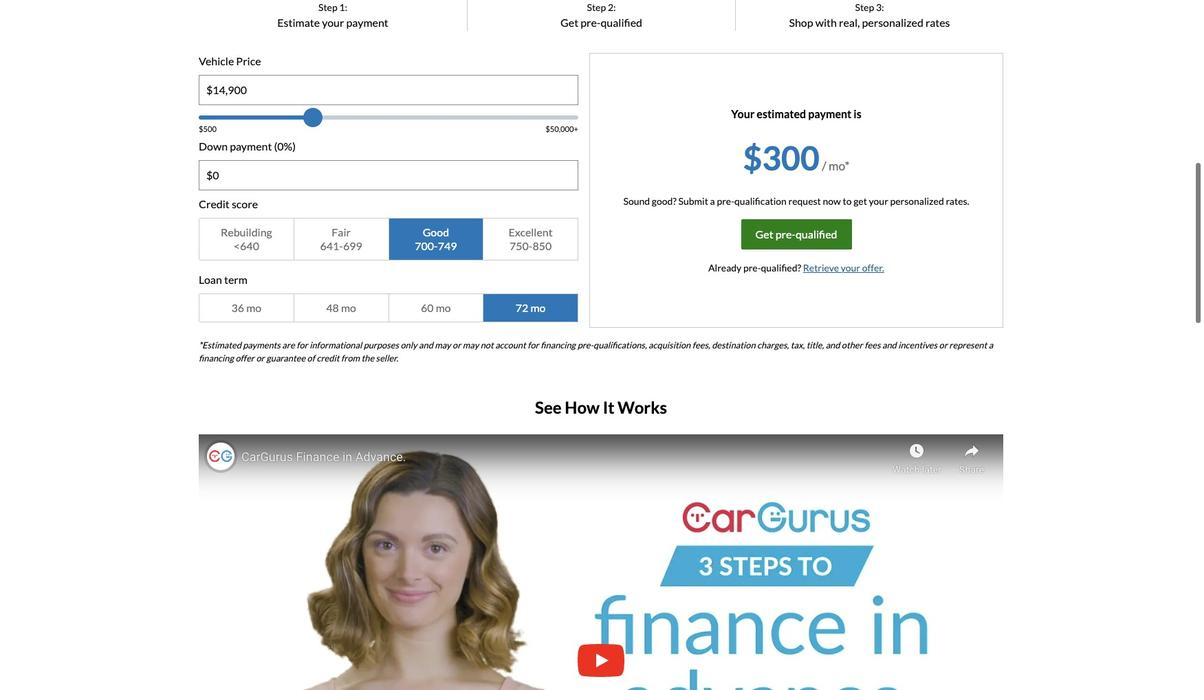 Task type: vqa. For each thing, say whether or not it's contained in the screenshot.
Original MSRP's question circle icon
no



Task type: locate. For each thing, give the bounding box(es) containing it.
1 horizontal spatial may
[[463, 340, 479, 351]]

may
[[435, 340, 451, 351], [463, 340, 479, 351]]

1 vertical spatial personalized
[[890, 195, 944, 207]]

0 vertical spatial get
[[561, 16, 578, 29]]

1 horizontal spatial payment
[[346, 16, 388, 29]]

2 step from the left
[[587, 1, 606, 13]]

0 horizontal spatial may
[[435, 340, 451, 351]]

a right represent
[[989, 340, 993, 351]]

acquisition
[[649, 340, 691, 351]]

good?
[[652, 195, 677, 207]]

loan term
[[199, 273, 248, 286]]

qualified
[[601, 16, 642, 29], [796, 227, 837, 240]]

mo
[[246, 301, 261, 314], [341, 301, 356, 314], [436, 301, 451, 314], [531, 301, 546, 314]]

fees
[[865, 340, 881, 351]]

your down 1:
[[322, 16, 344, 29]]

60 mo
[[421, 301, 451, 314]]

3 step from the left
[[855, 1, 874, 13]]

1 vertical spatial your
[[869, 195, 888, 207]]

other
[[842, 340, 863, 351]]

step for real,
[[855, 1, 874, 13]]

step 3: shop with real, personalized rates
[[789, 1, 950, 29]]

mo for 60 mo
[[436, 301, 451, 314]]

1 horizontal spatial a
[[989, 340, 993, 351]]

the
[[361, 353, 374, 364]]

and right fees
[[882, 340, 897, 351]]

1 horizontal spatial qualified
[[796, 227, 837, 240]]

step left 3:
[[855, 1, 874, 13]]

is
[[854, 107, 862, 120]]

personalized
[[862, 16, 924, 29], [890, 195, 944, 207]]

0 vertical spatial a
[[710, 195, 715, 207]]

0 vertical spatial personalized
[[862, 16, 924, 29]]

for right the 'are'
[[297, 340, 308, 351]]

0 horizontal spatial and
[[419, 340, 433, 351]]

step inside step 3: shop with real, personalized rates
[[855, 1, 874, 13]]

1 vertical spatial a
[[989, 340, 993, 351]]

1 mo from the left
[[246, 301, 261, 314]]

0 vertical spatial payment
[[346, 16, 388, 29]]

may left not
[[463, 340, 479, 351]]

title,
[[806, 340, 824, 351]]

offer
[[235, 353, 254, 364]]

get pre-qualified button
[[741, 219, 852, 249]]

fair
[[332, 225, 351, 238]]

step left 1:
[[318, 1, 337, 13]]

incentives
[[898, 340, 937, 351]]

mo right 48
[[341, 301, 356, 314]]

qualified inside step 2: get pre-qualified
[[601, 16, 642, 29]]

not
[[480, 340, 494, 351]]

payment left is
[[808, 107, 852, 120]]

2 vertical spatial payment
[[230, 139, 272, 152]]

step inside step 1: estimate your payment
[[318, 1, 337, 13]]

0 horizontal spatial payment
[[230, 139, 272, 152]]

step
[[318, 1, 337, 13], [587, 1, 606, 13], [855, 1, 874, 13]]

699
[[343, 239, 362, 252]]

or
[[453, 340, 461, 351], [939, 340, 948, 351], [256, 353, 265, 364]]

personalized inside step 3: shop with real, personalized rates
[[862, 16, 924, 29]]

0 horizontal spatial step
[[318, 1, 337, 13]]

personalized left rates.
[[890, 195, 944, 207]]

get inside button
[[755, 227, 773, 240]]

qualified up retrieve
[[796, 227, 837, 240]]

Down payment (0%) text field
[[199, 161, 578, 190]]

your left offer.
[[841, 262, 860, 274]]

get
[[561, 16, 578, 29], [755, 227, 773, 240]]

step inside step 2: get pre-qualified
[[587, 1, 606, 13]]

your
[[322, 16, 344, 29], [869, 195, 888, 207], [841, 262, 860, 274]]

informational
[[310, 340, 362, 351]]

3:
[[876, 1, 884, 13]]

personalized down 3:
[[862, 16, 924, 29]]

request
[[789, 195, 821, 207]]

estimate
[[277, 16, 320, 29]]

a
[[710, 195, 715, 207], [989, 340, 993, 351]]

1 horizontal spatial or
[[453, 340, 461, 351]]

for right account
[[528, 340, 539, 351]]

payment down 1:
[[346, 16, 388, 29]]

0 vertical spatial your
[[322, 16, 344, 29]]

0 horizontal spatial financing
[[199, 353, 234, 364]]

2 for from the left
[[528, 340, 539, 351]]

fees,
[[692, 340, 710, 351]]

2 vertical spatial your
[[841, 262, 860, 274]]

2 horizontal spatial or
[[939, 340, 948, 351]]

now
[[823, 195, 841, 207]]

payment
[[346, 16, 388, 29], [808, 107, 852, 120], [230, 139, 272, 152]]

may right only
[[435, 340, 451, 351]]

0 vertical spatial financing
[[541, 340, 576, 351]]

represent
[[949, 340, 987, 351]]

850
[[533, 239, 552, 252]]

step left 2:
[[587, 1, 606, 13]]

or down payments
[[256, 353, 265, 364]]

1 vertical spatial get
[[755, 227, 773, 240]]

or left represent
[[939, 340, 948, 351]]

1 vertical spatial qualified
[[796, 227, 837, 240]]

retrieve
[[803, 262, 839, 274]]

rates.
[[946, 195, 969, 207]]

and right title, in the right of the page
[[826, 340, 840, 351]]

real,
[[839, 16, 860, 29]]

1 horizontal spatial and
[[826, 340, 840, 351]]

60
[[421, 301, 434, 314]]

loan
[[199, 273, 222, 286]]

mo right 72
[[531, 301, 546, 314]]

2 may from the left
[[463, 340, 479, 351]]

your right get
[[869, 195, 888, 207]]

with
[[815, 16, 837, 29]]

4 mo from the left
[[531, 301, 546, 314]]

0 horizontal spatial get
[[561, 16, 578, 29]]

1 vertical spatial financing
[[199, 353, 234, 364]]

down
[[199, 139, 228, 152]]

$500
[[199, 124, 217, 133]]

credit score
[[199, 197, 258, 210]]

0 vertical spatial qualified
[[601, 16, 642, 29]]

financing
[[541, 340, 576, 351], [199, 353, 234, 364]]

vehicle
[[199, 54, 234, 67]]

0 horizontal spatial your
[[322, 16, 344, 29]]

seller.
[[376, 353, 398, 364]]

works
[[618, 398, 667, 418]]

financing down *estimated
[[199, 353, 234, 364]]

payment left the (0%) on the left of the page
[[230, 139, 272, 152]]

*estimated
[[199, 340, 241, 351]]

36 mo
[[231, 301, 261, 314]]

tax,
[[791, 340, 805, 351]]

1 horizontal spatial step
[[587, 1, 606, 13]]

mo right 60
[[436, 301, 451, 314]]

1 horizontal spatial get
[[755, 227, 773, 240]]

qualified down 2:
[[601, 16, 642, 29]]

2 mo from the left
[[341, 301, 356, 314]]

qualification
[[735, 195, 787, 207]]

estimated
[[757, 107, 806, 120]]

48
[[326, 301, 339, 314]]

2 horizontal spatial and
[[882, 340, 897, 351]]

rates
[[926, 16, 950, 29]]

or left not
[[453, 340, 461, 351]]

1 step from the left
[[318, 1, 337, 13]]

from
[[341, 353, 360, 364]]

0 horizontal spatial qualified
[[601, 16, 642, 29]]

payments
[[243, 340, 280, 351]]

3 mo from the left
[[436, 301, 451, 314]]

1 vertical spatial payment
[[808, 107, 852, 120]]

0 horizontal spatial for
[[297, 340, 308, 351]]

a right submit on the right top
[[710, 195, 715, 207]]

financing down 72 mo
[[541, 340, 576, 351]]

1 horizontal spatial for
[[528, 340, 539, 351]]

None text field
[[199, 75, 578, 104]]

2 horizontal spatial payment
[[808, 107, 852, 120]]

and right only
[[419, 340, 433, 351]]

mo right 36
[[246, 301, 261, 314]]

2 horizontal spatial step
[[855, 1, 874, 13]]

0 horizontal spatial a
[[710, 195, 715, 207]]



Task type: describe. For each thing, give the bounding box(es) containing it.
your estimated payment is
[[731, 107, 862, 120]]

mo for 72 mo
[[531, 301, 546, 314]]

mo for 48 mo
[[341, 301, 356, 314]]

guarantee
[[266, 353, 305, 364]]

72 mo
[[516, 301, 546, 314]]

step for qualified
[[587, 1, 606, 13]]

72
[[516, 301, 528, 314]]

excellent
[[509, 225, 553, 238]]

<640
[[234, 239, 259, 252]]

your
[[731, 107, 755, 120]]

price
[[236, 54, 261, 67]]

get inside step 2: get pre-qualified
[[561, 16, 578, 29]]

$300
[[743, 138, 820, 177]]

1 for from the left
[[297, 340, 308, 351]]

good
[[423, 225, 449, 238]]

qualifications,
[[594, 340, 647, 351]]

are
[[282, 340, 295, 351]]

a inside *estimated payments are for informational purposes only and may or may not account for financing pre-qualifications, acquisition fees, destination charges, tax, title, and other fees and incentives or represent a financing offer or guarantee of credit from the seller.
[[989, 340, 993, 351]]

700-
[[415, 239, 438, 252]]

charges,
[[757, 340, 789, 351]]

sound good? submit a pre-qualification request now to get your personalized rates.
[[623, 195, 969, 207]]

account
[[495, 340, 526, 351]]

qualified inside button
[[796, 227, 837, 240]]

pre- inside *estimated payments are for informational purposes only and may or may not account for financing pre-qualifications, acquisition fees, destination charges, tax, title, and other fees and incentives or represent a financing offer or guarantee of credit from the seller.
[[577, 340, 594, 351]]

submit
[[679, 195, 708, 207]]

mo*
[[829, 159, 850, 173]]

2:
[[608, 1, 616, 13]]

only
[[401, 340, 417, 351]]

credit
[[317, 353, 339, 364]]

purposes
[[364, 340, 399, 351]]

$300 / mo*
[[743, 138, 850, 177]]

2 horizontal spatial your
[[869, 195, 888, 207]]

good 700-749
[[415, 225, 457, 252]]

(0%)
[[274, 139, 296, 152]]

641-
[[320, 239, 343, 252]]

0 horizontal spatial or
[[256, 353, 265, 364]]

qualified?
[[761, 262, 801, 274]]

sound
[[623, 195, 650, 207]]

retrieve your offer. link
[[803, 262, 884, 274]]

48 mo
[[326, 301, 356, 314]]

your inside step 1: estimate your payment
[[322, 16, 344, 29]]

pre- inside the get pre-qualified button
[[776, 227, 796, 240]]

step 2: get pre-qualified
[[561, 1, 642, 29]]

1 horizontal spatial financing
[[541, 340, 576, 351]]

excellent 750-850
[[509, 225, 553, 252]]

shop
[[789, 16, 813, 29]]

2 and from the left
[[826, 340, 840, 351]]

payment inside step 1: estimate your payment
[[346, 16, 388, 29]]

credit
[[199, 197, 230, 210]]

36
[[231, 301, 244, 314]]

get
[[854, 195, 867, 207]]

1 and from the left
[[419, 340, 433, 351]]

1 horizontal spatial your
[[841, 262, 860, 274]]

mo for 36 mo
[[246, 301, 261, 314]]

rebuilding <640
[[221, 225, 272, 252]]

get pre-qualified
[[755, 227, 837, 240]]

rebuilding
[[221, 225, 272, 238]]

pre- inside step 2: get pre-qualified
[[581, 16, 601, 29]]

1 may from the left
[[435, 340, 451, 351]]

score
[[232, 197, 258, 210]]

1:
[[339, 1, 347, 13]]

term
[[224, 273, 248, 286]]

/
[[822, 159, 826, 173]]

it
[[603, 398, 614, 418]]

to
[[843, 195, 852, 207]]

down payment (0%)
[[199, 139, 296, 152]]

*estimated payments are for informational purposes only and may or may not account for financing pre-qualifications, acquisition fees, destination charges, tax, title, and other fees and incentives or represent a financing offer or guarantee of credit from the seller.
[[199, 340, 993, 364]]

step for payment
[[318, 1, 337, 13]]

749
[[438, 239, 457, 252]]

3 and from the left
[[882, 340, 897, 351]]

of
[[307, 353, 315, 364]]

see
[[535, 398, 562, 418]]

vehicle price
[[199, 54, 261, 67]]

$50,000+
[[545, 124, 578, 133]]

already pre-qualified? retrieve your offer.
[[708, 262, 884, 274]]

offer.
[[862, 262, 884, 274]]

step 1: estimate your payment
[[277, 1, 388, 29]]

how
[[565, 398, 600, 418]]

already
[[708, 262, 742, 274]]

destination
[[712, 340, 756, 351]]

see how it works
[[535, 398, 667, 418]]

750-
[[510, 239, 533, 252]]



